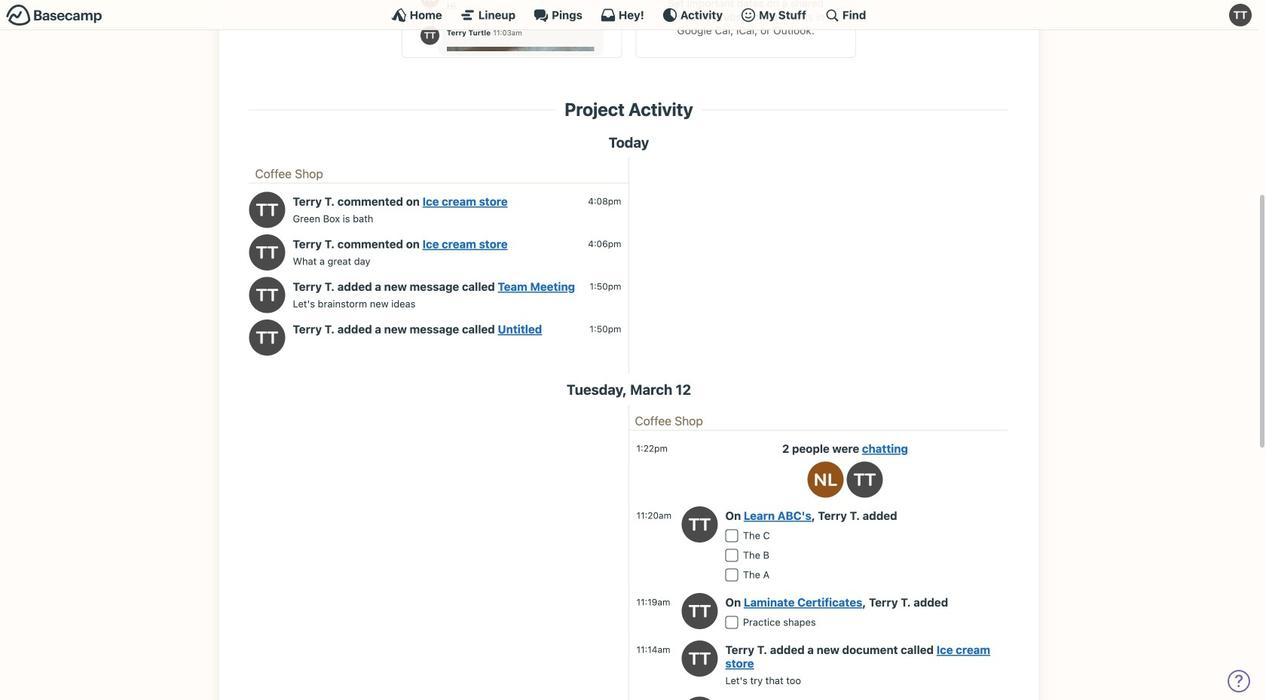 Task type: describe. For each thing, give the bounding box(es) containing it.
terry turtle image for "4:06pm" element at the top of page
[[249, 235, 285, 271]]

keyboard shortcut: ⌘ + / image
[[824, 8, 840, 23]]

4:08pm element
[[588, 196, 621, 206]]

1 1:50pm element from the top
[[590, 281, 621, 292]]



Task type: vqa. For each thing, say whether or not it's contained in the screenshot.
4:08PM element's Terry Turtle image
yes



Task type: locate. For each thing, give the bounding box(es) containing it.
1:22pm element
[[637, 443, 668, 454]]

terry turtle image
[[249, 277, 285, 313], [249, 320, 285, 356], [682, 506, 718, 543], [682, 593, 718, 629]]

0 vertical spatial 1:50pm element
[[590, 281, 621, 292]]

2 1:50pm element from the top
[[590, 324, 621, 334]]

terry turtle image inside the main element
[[1229, 4, 1252, 26]]

natalie lubich image
[[808, 462, 844, 498]]

11:20am element
[[637, 510, 672, 521]]

terry turtle image for 4:08pm element
[[249, 192, 285, 228]]

terry turtle image
[[1229, 4, 1252, 26], [249, 192, 285, 228], [249, 235, 285, 271], [847, 462, 883, 498], [682, 641, 718, 677]]

1:50pm element
[[590, 281, 621, 292], [590, 324, 621, 334]]

main element
[[0, 0, 1258, 30]]

11:19am element
[[637, 597, 670, 608]]

4:06pm element
[[588, 238, 621, 249]]

1 vertical spatial 1:50pm element
[[590, 324, 621, 334]]

11:14am element
[[637, 645, 670, 655]]

switch accounts image
[[6, 4, 103, 27]]

terry turtle image for 11:14am element
[[682, 641, 718, 677]]



